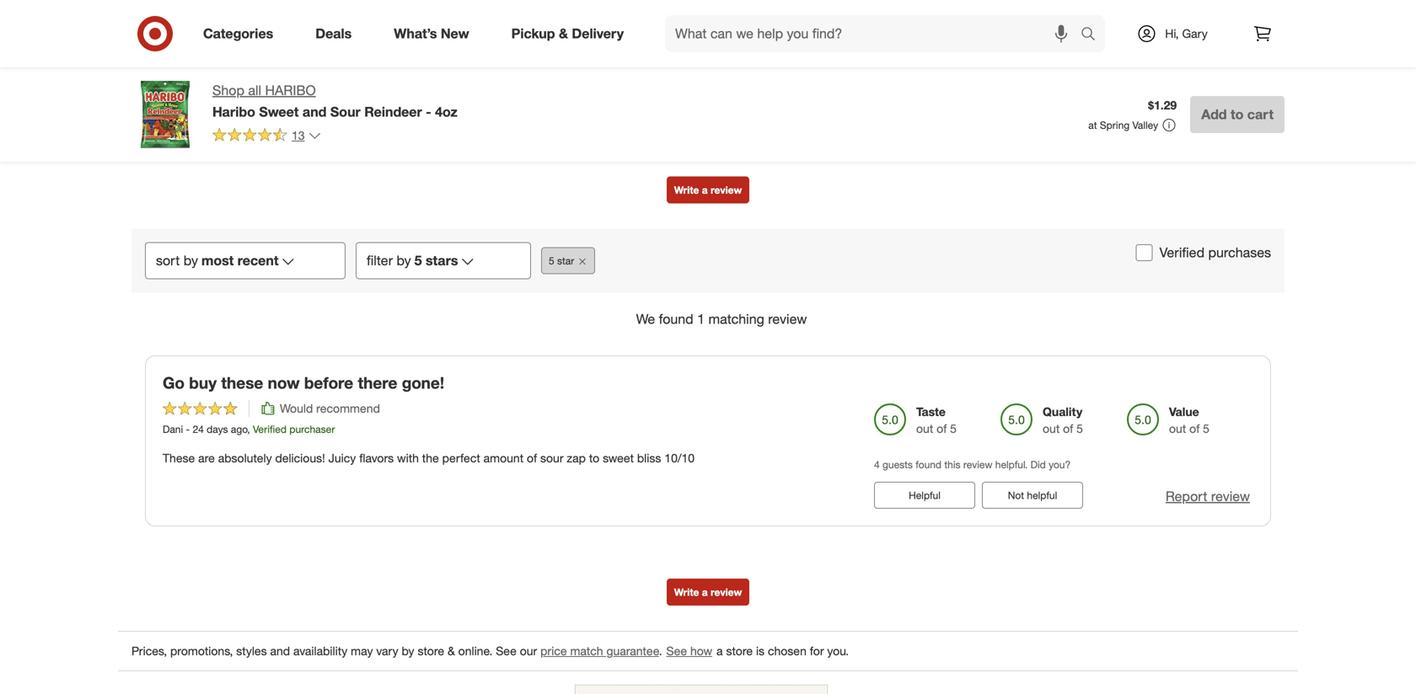 Task type: describe. For each thing, give the bounding box(es) containing it.
image of haribo sweet and sour reindeer - 4oz image
[[132, 81, 199, 148]]

2 vertical spatial a
[[717, 644, 723, 659]]

write a review for first the write a review button from the top
[[674, 184, 742, 196]]

helpful
[[1027, 489, 1057, 502]]

pickup & delivery
[[511, 25, 624, 42]]

our
[[520, 644, 537, 659]]

review inside button
[[1211, 489, 1250, 505]]

guarantee
[[607, 644, 659, 659]]

what's new
[[394, 25, 469, 42]]

these are absolutely delicious! juicy flavors with the perfect amount of sour zap to sweet bliss 10/10
[[163, 451, 695, 466]]

13 for 13
[[292, 128, 305, 143]]

most
[[201, 252, 234, 269]]

report
[[1166, 489, 1208, 505]]

with
[[397, 451, 419, 466]]

report review button
[[1166, 487, 1250, 507]]

sort
[[156, 252, 180, 269]]

purchaser
[[289, 423, 335, 436]]

you.
[[827, 644, 849, 659]]

spring
[[1100, 119, 1130, 132]]

flavors
[[359, 451, 394, 466]]

not helpful button
[[982, 482, 1083, 509]]

0 horizontal spatial -
[[186, 423, 190, 436]]

filter by 5 stars
[[367, 252, 458, 269]]

reindeer
[[364, 104, 422, 120]]

of left sour on the left of the page
[[527, 451, 537, 466]]

100
[[826, 19, 849, 35]]

0 horizontal spatial verified
[[253, 423, 287, 436]]

13 link
[[212, 127, 322, 147]]

a for first the write a review button from the bottom
[[702, 586, 708, 599]]

taste out of 5
[[916, 405, 957, 436]]

quality out of 5
[[1043, 405, 1083, 436]]

amount
[[484, 451, 524, 466]]

1 % from the top
[[680, 3, 690, 16]]

prices,
[[132, 644, 167, 659]]

1 see from the left
[[496, 644, 517, 659]]

categories
[[203, 25, 273, 42]]

out for quality out of 5
[[1043, 421, 1060, 436]]

by right vary
[[402, 644, 414, 659]]

this
[[945, 459, 961, 471]]

0 vertical spatial stars
[[423, 19, 445, 32]]

purchases
[[1209, 244, 1271, 261]]

2 stars
[[415, 19, 445, 32]]

5 for value out of 5
[[1203, 421, 1210, 436]]

helpful button
[[874, 482, 975, 509]]

to inside button
[[1231, 106, 1244, 123]]

1 vertical spatial stars
[[426, 252, 458, 269]]

0 vertical spatial verified
[[1160, 244, 1205, 261]]

gone!
[[402, 374, 444, 393]]

days
[[207, 423, 228, 436]]

buy
[[189, 374, 217, 393]]

hi, gary
[[1165, 26, 1208, 41]]

zap
[[567, 451, 586, 466]]

promotions,
[[170, 644, 233, 659]]

prices, promotions, styles and availability may vary by store & online. see our price match guarantee . see how a store is chosen for you.
[[132, 644, 849, 659]]

may
[[351, 644, 373, 659]]

value out of 5
[[1169, 405, 1210, 436]]

5 star button
[[541, 247, 595, 274]]

would recommend
[[280, 401, 380, 416]]

sour
[[330, 104, 361, 120]]

would
[[280, 401, 313, 416]]

0 horizontal spatial and
[[270, 644, 290, 659]]

add to cart
[[1201, 106, 1274, 123]]

of for value
[[1190, 421, 1200, 436]]

by for sort by
[[184, 252, 198, 269]]

shop all haribo haribo sweet and sour reindeer - 4oz
[[212, 82, 458, 120]]

search
[[1073, 27, 1114, 43]]

2 see from the left
[[666, 644, 687, 659]]

absolutely
[[218, 451, 272, 466]]

Verified purchases checkbox
[[1136, 244, 1153, 261]]

go
[[163, 374, 185, 393]]

these
[[163, 451, 195, 466]]

for
[[810, 644, 824, 659]]

what's
[[394, 25, 437, 42]]

delivery
[[572, 25, 624, 42]]

not
[[1008, 489, 1024, 502]]

of for quality
[[1063, 421, 1073, 436]]

ratings
[[764, 37, 800, 52]]

we
[[636, 311, 655, 327]]

perfect
[[442, 451, 480, 466]]

see how button
[[666, 642, 713, 661]]

sweet
[[259, 104, 299, 120]]

taste
[[916, 405, 946, 419]]

not helpful
[[1008, 489, 1057, 502]]

out for taste out of 5
[[916, 421, 933, 436]]

deals link
[[301, 15, 373, 52]]

of for taste
[[937, 421, 947, 436]]

8
[[675, 35, 680, 48]]

1 write from the top
[[674, 184, 699, 196]]

price match guarantee link
[[540, 644, 659, 659]]

delicious!
[[275, 451, 325, 466]]

and inside "shop all haribo haribo sweet and sour reindeer - 4oz"
[[303, 104, 327, 120]]

1 vertical spatial to
[[589, 451, 600, 466]]

at spring valley
[[1089, 119, 1158, 132]]

star for 5
[[557, 254, 574, 267]]



Task type: locate. For each thing, give the bounding box(es) containing it.
at
[[1089, 119, 1097, 132]]

chosen
[[768, 644, 807, 659]]

4 guests found this review helpful. did you?
[[874, 459, 1071, 471]]

out for value out of 5
[[1169, 421, 1186, 436]]

write a review button
[[667, 177, 750, 203], [667, 579, 750, 606]]

a
[[702, 184, 708, 196], [702, 586, 708, 599], [717, 644, 723, 659]]

24
[[193, 423, 204, 436]]

dani - 24 days ago , verified purchaser
[[163, 423, 335, 436]]

5 star
[[549, 254, 574, 267]]

pickup
[[511, 25, 555, 42]]

of inside the value out of 5
[[1190, 421, 1200, 436]]

0 vertical spatial &
[[559, 25, 568, 42]]

2 0 from the top
[[675, 19, 680, 32]]

5 inside button
[[549, 254, 554, 267]]

guests
[[883, 459, 913, 471]]

quality
[[1043, 405, 1083, 419]]

1 vertical spatial 13
[[292, 128, 305, 143]]

1 vertical spatial a
[[702, 586, 708, 599]]

0 vertical spatial -
[[426, 104, 431, 120]]

price
[[540, 644, 567, 659]]

5 for taste out of 5
[[950, 421, 957, 436]]

match
[[570, 644, 603, 659]]

sour
[[540, 451, 564, 466]]

1 vertical spatial verified
[[253, 423, 287, 436]]

0 horizontal spatial &
[[448, 644, 455, 659]]

valley
[[1133, 119, 1158, 132]]

sort by most recent
[[156, 252, 279, 269]]

0 horizontal spatial store
[[418, 644, 444, 659]]

1 left matching
[[697, 311, 705, 327]]

of inside the quality out of 5
[[1063, 421, 1073, 436]]

of down the "quality"
[[1063, 421, 1073, 436]]

recommend
[[316, 401, 380, 416]]

1 horizontal spatial -
[[426, 104, 431, 120]]

0 vertical spatial 0 %
[[675, 3, 690, 16]]

go buy these now before there gone!
[[163, 374, 444, 393]]

13 for 13 star ratings
[[724, 37, 738, 52]]

see left our
[[496, 644, 517, 659]]

0 vertical spatial to
[[1231, 106, 1244, 123]]

out inside the quality out of 5
[[1043, 421, 1060, 436]]

1 store from the left
[[418, 644, 444, 659]]

by
[[184, 252, 198, 269], [397, 252, 411, 269], [402, 644, 414, 659]]

star for 1
[[426, 35, 443, 48]]

new
[[441, 25, 469, 42]]

3 % from the top
[[680, 35, 690, 48]]

0 horizontal spatial found
[[659, 311, 694, 327]]

report review
[[1166, 489, 1250, 505]]

store right vary
[[418, 644, 444, 659]]

verified
[[1160, 244, 1205, 261], [253, 423, 287, 436]]

% for star
[[680, 35, 690, 48]]

star for 13
[[741, 37, 761, 52]]

1 horizontal spatial and
[[303, 104, 327, 120]]

1 write a review button from the top
[[667, 177, 750, 203]]

- left '4oz'
[[426, 104, 431, 120]]

0 vertical spatial a
[[702, 184, 708, 196]]

2 0 % from the top
[[675, 19, 690, 32]]

1 0 % from the top
[[675, 3, 690, 16]]

13 right 8 %
[[724, 37, 738, 52]]

sweet
[[603, 451, 634, 466]]

0 vertical spatial write
[[674, 184, 699, 196]]

out down taste
[[916, 421, 933, 436]]

%
[[680, 3, 690, 16], [680, 19, 690, 32], [680, 35, 690, 48]]

cart
[[1247, 106, 1274, 123]]

13 down sweet
[[292, 128, 305, 143]]

out inside the taste out of 5
[[916, 421, 933, 436]]

store
[[418, 644, 444, 659], [726, 644, 753, 659]]

0 vertical spatial 0
[[675, 3, 680, 16]]

1
[[417, 35, 423, 48], [697, 311, 705, 327]]

add to cart button
[[1190, 96, 1285, 133]]

styles
[[236, 644, 267, 659]]

you?
[[1049, 459, 1071, 471]]

1 horizontal spatial to
[[1231, 106, 1244, 123]]

dani
[[163, 423, 183, 436]]

1 horizontal spatial star
[[557, 254, 574, 267]]

of inside the taste out of 5
[[937, 421, 947, 436]]

pickup & delivery link
[[497, 15, 645, 52]]

hi,
[[1165, 26, 1179, 41]]

out inside the value out of 5
[[1169, 421, 1186, 436]]

What can we help you find? suggestions appear below search field
[[665, 15, 1085, 52]]

13
[[724, 37, 738, 52], [292, 128, 305, 143]]

1 0 from the top
[[675, 3, 680, 16]]

10/10
[[665, 451, 695, 466]]

of down taste
[[937, 421, 947, 436]]

did
[[1031, 459, 1046, 471]]

5 inside the quality out of 5
[[1077, 421, 1083, 436]]

are
[[198, 451, 215, 466]]

2
[[415, 19, 420, 32]]

gary
[[1182, 26, 1208, 41]]

see right .
[[666, 644, 687, 659]]

write a review
[[674, 184, 742, 196], [674, 586, 742, 599]]

by right filter
[[397, 252, 411, 269]]

0 horizontal spatial star
[[426, 35, 443, 48]]

5 for quality out of 5
[[1077, 421, 1083, 436]]

advertisement region
[[575, 685, 828, 695]]

1 horizontal spatial &
[[559, 25, 568, 42]]

13 star ratings
[[724, 37, 800, 52]]

a for first the write a review button from the top
[[702, 184, 708, 196]]

- left 24
[[186, 423, 190, 436]]

deals
[[315, 25, 352, 42]]

1 star
[[417, 35, 443, 48]]

stars right filter
[[426, 252, 458, 269]]

helpful.
[[995, 459, 1028, 471]]

1 down '2'
[[417, 35, 423, 48]]

haribo
[[212, 104, 255, 120]]

1 vertical spatial 0 %
[[675, 19, 690, 32]]

vary
[[376, 644, 398, 659]]

ago
[[231, 423, 247, 436]]

2 write from the top
[[674, 586, 699, 599]]

store left is
[[726, 644, 753, 659]]

these
[[221, 374, 263, 393]]

stars up 1 star
[[423, 19, 445, 32]]

matching
[[709, 311, 764, 327]]

to right add
[[1231, 106, 1244, 123]]

found
[[659, 311, 694, 327], [916, 459, 942, 471]]

% for stars
[[680, 19, 690, 32]]

3 out from the left
[[1169, 421, 1186, 436]]

0 vertical spatial write a review button
[[667, 177, 750, 203]]

1 horizontal spatial found
[[916, 459, 942, 471]]

5 inside the taste out of 5
[[950, 421, 957, 436]]

verified right verified purchases checkbox
[[1160, 244, 1205, 261]]

search button
[[1073, 15, 1114, 56]]

shop
[[212, 82, 244, 99]]

- inside "shop all haribo haribo sweet and sour reindeer - 4oz"
[[426, 104, 431, 120]]

found left this
[[916, 459, 942, 471]]

.
[[659, 644, 662, 659]]

haribo
[[265, 82, 316, 99]]

0 vertical spatial write a review
[[674, 184, 742, 196]]

5 inside the value out of 5
[[1203, 421, 1210, 436]]

2 % from the top
[[680, 19, 690, 32]]

1 horizontal spatial 13
[[724, 37, 738, 52]]

0 vertical spatial and
[[303, 104, 327, 120]]

$1.29
[[1148, 98, 1177, 113]]

categories link
[[189, 15, 294, 52]]

0 horizontal spatial 13
[[292, 128, 305, 143]]

1 vertical spatial -
[[186, 423, 190, 436]]

0 horizontal spatial out
[[916, 421, 933, 436]]

1 horizontal spatial see
[[666, 644, 687, 659]]

and left sour
[[303, 104, 327, 120]]

1 vertical spatial 1
[[697, 311, 705, 327]]

online.
[[458, 644, 493, 659]]

all
[[248, 82, 261, 99]]

& left online.
[[448, 644, 455, 659]]

2 store from the left
[[726, 644, 753, 659]]

write a review for first the write a review button from the bottom
[[674, 586, 742, 599]]

1 vertical spatial found
[[916, 459, 942, 471]]

2 horizontal spatial star
[[741, 37, 761, 52]]

out down value
[[1169, 421, 1186, 436]]

2 horizontal spatial out
[[1169, 421, 1186, 436]]

star inside button
[[557, 254, 574, 267]]

1 write a review from the top
[[674, 184, 742, 196]]

to right zap
[[589, 451, 600, 466]]

bliss
[[637, 451, 661, 466]]

what's new link
[[380, 15, 490, 52]]

out down the "quality"
[[1043, 421, 1060, 436]]

1 horizontal spatial verified
[[1160, 244, 1205, 261]]

2 out from the left
[[1043, 421, 1060, 436]]

2 write a review from the top
[[674, 586, 742, 599]]

is
[[756, 644, 765, 659]]

found right the 'we'
[[659, 311, 694, 327]]

verified purchases
[[1160, 244, 1271, 261]]

recent
[[237, 252, 279, 269]]

1 vertical spatial &
[[448, 644, 455, 659]]

we found 1 matching review
[[636, 311, 807, 327]]

1 vertical spatial write a review
[[674, 586, 742, 599]]

0 %
[[675, 3, 690, 16], [675, 19, 690, 32]]

5
[[414, 252, 422, 269], [549, 254, 554, 267], [950, 421, 957, 436], [1077, 421, 1083, 436], [1203, 421, 1210, 436]]

value
[[1169, 405, 1199, 419]]

and
[[303, 104, 327, 120], [270, 644, 290, 659]]

1 horizontal spatial store
[[726, 644, 753, 659]]

1 vertical spatial write
[[674, 586, 699, 599]]

& right pickup
[[559, 25, 568, 42]]

,
[[247, 423, 250, 436]]

juicy
[[328, 451, 356, 466]]

2 vertical spatial %
[[680, 35, 690, 48]]

0 vertical spatial 1
[[417, 35, 423, 48]]

there
[[358, 374, 397, 393]]

0 horizontal spatial to
[[589, 451, 600, 466]]

1 out from the left
[[916, 421, 933, 436]]

1 vertical spatial %
[[680, 19, 690, 32]]

verified right ','
[[253, 423, 287, 436]]

before
[[304, 374, 353, 393]]

0 vertical spatial 13
[[724, 37, 738, 52]]

0 vertical spatial found
[[659, 311, 694, 327]]

2 write a review button from the top
[[667, 579, 750, 606]]

1 horizontal spatial out
[[1043, 421, 1060, 436]]

1 vertical spatial and
[[270, 644, 290, 659]]

by for filter by
[[397, 252, 411, 269]]

0 horizontal spatial 1
[[417, 35, 423, 48]]

by right sort
[[184, 252, 198, 269]]

0 horizontal spatial see
[[496, 644, 517, 659]]

and right styles
[[270, 644, 290, 659]]

see
[[496, 644, 517, 659], [666, 644, 687, 659]]

1 vertical spatial 0
[[675, 19, 680, 32]]

helpful
[[909, 489, 941, 502]]

write
[[674, 184, 699, 196], [674, 586, 699, 599]]

0 vertical spatial %
[[680, 3, 690, 16]]

1 horizontal spatial 1
[[697, 311, 705, 327]]

the
[[422, 451, 439, 466]]

1 vertical spatial write a review button
[[667, 579, 750, 606]]

of down value
[[1190, 421, 1200, 436]]

13 inside '13' link
[[292, 128, 305, 143]]

add
[[1201, 106, 1227, 123]]



Task type: vqa. For each thing, say whether or not it's contained in the screenshot.
Write a review for 2nd the Write a review button from the top of the page
yes



